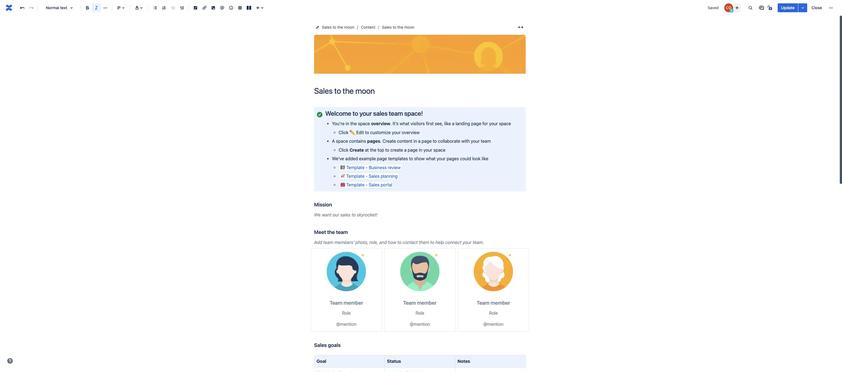 Task type: vqa. For each thing, say whether or not it's contained in the screenshot.
banner at the top
no



Task type: describe. For each thing, give the bounding box(es) containing it.
template - sales planning button
[[339, 173, 399, 180]]

page down top
[[377, 156, 387, 161]]

customize
[[370, 130, 391, 135]]

:toolbox: image
[[341, 183, 345, 187]]

redo ⌘⇧z image
[[28, 4, 35, 11]]

to right how at bottom
[[398, 240, 402, 245]]

image
[[428, 57, 439, 61]]

confluence image
[[4, 3, 13, 12]]

page down first at the top right of page
[[422, 139, 432, 144]]

template - business review button
[[339, 164, 402, 171]]

what for visitors
[[400, 121, 410, 126]]

outdent ⇧tab image
[[170, 4, 176, 11]]

1 horizontal spatial pages
[[447, 156, 459, 161]]

- for review
[[366, 165, 368, 170]]

welcome
[[325, 110, 351, 117]]

to right content
[[393, 25, 397, 30]]

see,
[[435, 121, 443, 126]]

:check_mark: image
[[317, 112, 323, 118]]

action item image
[[192, 4, 199, 11]]

christina overa image
[[725, 3, 734, 12]]

team up it's
[[389, 110, 403, 117]]

adjust update settings image
[[800, 4, 807, 11]]

1 horizontal spatial in
[[414, 139, 417, 144]]

update header image
[[402, 57, 439, 61]]

:toolbox: image
[[341, 183, 345, 187]]

notes
[[458, 359, 470, 364]]

align left image
[[116, 4, 122, 11]]

normal text
[[46, 5, 67, 10]]

Main content area, start typing to enter text. text field
[[311, 107, 529, 373]]

space right for
[[499, 121, 511, 126]]

emoji image
[[228, 4, 235, 11]]

sales inside "button"
[[369, 174, 380, 179]]

a space contains pages . create content in a page to collaborate with your team
[[332, 139, 491, 144]]

contains
[[349, 139, 366, 144]]

show
[[414, 156, 425, 161]]

to left skyrocket!
[[352, 213, 356, 218]]

undo ⌘z image
[[19, 4, 26, 11]]

1 vertical spatial create
[[350, 148, 364, 153]]

invite to edit image
[[734, 4, 741, 11]]

- for planning
[[366, 174, 368, 179]]

what for your
[[426, 156, 436, 161]]

header
[[415, 57, 427, 61]]

contact
[[403, 240, 418, 245]]

close button
[[809, 3, 826, 12]]

add team members' photo, role, and how to contact them to help connect your team.
[[314, 240, 484, 245]]

0 horizontal spatial .
[[381, 139, 382, 144]]

1 team member from the left
[[330, 300, 363, 306]]

text
[[60, 5, 67, 10]]

2 @mention from the left
[[410, 322, 430, 327]]

mention image
[[219, 4, 226, 11]]

template - sales portal
[[346, 183, 393, 188]]

we've added example page templates to show what your pages could look like
[[332, 156, 489, 161]]

your up show
[[424, 148, 433, 153]]

sales for team
[[373, 110, 388, 117]]

template for template - sales portal
[[346, 183, 365, 188]]

team down for
[[481, 139, 491, 144]]

business
[[369, 165, 387, 170]]

space up edit on the top of page
[[358, 121, 370, 126]]

add
[[314, 240, 322, 245]]

numbered list ⌘⇧7 image
[[161, 4, 167, 11]]

0 horizontal spatial overview
[[371, 121, 391, 126]]

table image
[[237, 4, 244, 11]]

2 member from the left
[[417, 300, 437, 306]]

link image
[[201, 4, 208, 11]]

template - business review
[[346, 165, 401, 170]]

0 vertical spatial like
[[445, 121, 451, 126]]

space down collaborate
[[434, 148, 446, 153]]

goals
[[328, 342, 341, 349]]

status
[[387, 359, 401, 364]]

2 role from the left
[[416, 311, 425, 316]]

connect
[[446, 240, 462, 245]]

update for update
[[782, 5, 795, 10]]

portal
[[381, 183, 393, 188]]

sales left goals
[[314, 342, 327, 349]]

templates
[[388, 156, 408, 161]]

to left help
[[431, 240, 435, 245]]

to right welcome
[[353, 110, 358, 117]]

page down a space contains pages . create content in a page to collaborate with your team
[[408, 148, 418, 153]]

move this page image
[[315, 25, 320, 30]]

visitors
[[411, 121, 425, 126]]

for
[[483, 121, 488, 126]]

0 vertical spatial .
[[391, 121, 392, 126]]

saved
[[708, 5, 719, 10]]

first
[[426, 121, 434, 126]]

sales for to
[[341, 213, 351, 218]]

you're in the space overview . it's what visitors first see, like a landing page for your space
[[332, 121, 511, 126]]

meet the team
[[314, 229, 348, 236]]

1 sales to the moon link from the left
[[322, 24, 355, 31]]

Give this page a title text field
[[314, 86, 526, 96]]

we
[[314, 213, 321, 218]]

sales to the moon for 2nd sales to the moon link
[[382, 25, 415, 30]]

1 @mention from the left
[[337, 322, 357, 327]]

and
[[380, 240, 387, 245]]

2 moon from the left
[[405, 25, 415, 30]]

team.
[[473, 240, 484, 245]]

at
[[365, 148, 369, 153]]

add image, video, or file image
[[210, 4, 217, 11]]

we've
[[332, 156, 344, 161]]

with
[[462, 139, 470, 144]]

content
[[397, 139, 413, 144]]

your left team.
[[463, 240, 472, 245]]

1 moon from the left
[[344, 25, 355, 30]]

content
[[361, 25, 376, 30]]

to right move this page image
[[333, 25, 336, 30]]

find and replace image
[[748, 4, 754, 11]]

3 @mention from the left
[[484, 322, 504, 327]]

your down collaborate
[[437, 156, 446, 161]]

landing
[[456, 121, 470, 126]]



Task type: locate. For each thing, give the bounding box(es) containing it.
you're
[[332, 121, 345, 126]]

0 vertical spatial overview
[[371, 121, 391, 126]]

team right add
[[324, 240, 334, 245]]

it's
[[393, 121, 399, 126]]

page
[[472, 121, 482, 126], [422, 139, 432, 144], [408, 148, 418, 153], [377, 156, 387, 161]]

sales down template - sales planning
[[369, 183, 380, 188]]

help
[[436, 240, 444, 245]]

collaborate
[[438, 139, 461, 144]]

click ✏️ edit to customize your overview
[[339, 130, 420, 135]]

your
[[360, 110, 372, 117], [489, 121, 498, 126], [392, 130, 401, 135], [471, 139, 480, 144], [424, 148, 433, 153], [437, 156, 446, 161], [463, 240, 472, 245]]

update
[[782, 5, 795, 10], [402, 57, 414, 61]]

template - sales planning
[[346, 174, 398, 179]]

our
[[333, 213, 339, 218]]

3 team member from the left
[[477, 300, 511, 306]]

1 horizontal spatial what
[[426, 156, 436, 161]]

✏️
[[350, 130, 355, 135]]

sales right content
[[382, 25, 392, 30]]

to right edit on the top of page
[[365, 130, 369, 135]]

1 horizontal spatial sales to the moon link
[[382, 24, 415, 31]]

team
[[389, 110, 403, 117], [481, 139, 491, 144], [336, 229, 348, 236], [324, 240, 334, 245]]

2 click from the top
[[339, 148, 349, 153]]

more image
[[828, 4, 835, 11]]

a
[[332, 139, 335, 144]]

top
[[378, 148, 384, 153]]

goal
[[317, 359, 326, 364]]

2 sales to the moon link from the left
[[382, 24, 415, 31]]

pages left could
[[447, 156, 459, 161]]

we want our sales to skyrocket!
[[314, 213, 378, 218]]

2 - from the top
[[366, 174, 368, 179]]

click create at the top to create a page in your space
[[339, 148, 446, 153]]

0 vertical spatial pages
[[367, 139, 381, 144]]

your down it's
[[392, 130, 401, 135]]

0 vertical spatial click
[[339, 130, 349, 135]]

1 sales to the moon from the left
[[322, 25, 355, 30]]

template down added
[[346, 165, 365, 170]]

to left show
[[409, 156, 413, 161]]

0 horizontal spatial role
[[342, 311, 351, 316]]

1 member from the left
[[344, 300, 363, 306]]

like
[[445, 121, 451, 126], [482, 156, 489, 161]]

2 horizontal spatial in
[[419, 148, 423, 153]]

team
[[330, 300, 343, 306], [403, 300, 416, 306], [477, 300, 490, 306]]

create
[[391, 148, 403, 153]]

1 - from the top
[[366, 165, 368, 170]]

1 horizontal spatial @mention
[[410, 322, 430, 327]]

0 vertical spatial in
[[346, 121, 349, 126]]

1 horizontal spatial sales to the moon
[[382, 25, 415, 30]]

- up the template - sales portal button
[[366, 174, 368, 179]]

click for click ✏️ edit to customize your overview
[[339, 130, 349, 135]]

-
[[366, 165, 368, 170], [366, 174, 368, 179], [366, 183, 368, 188]]

0 horizontal spatial sales to the moon link
[[322, 24, 355, 31]]

1 horizontal spatial moon
[[405, 25, 415, 30]]

1 vertical spatial in
[[414, 139, 417, 144]]

3 role from the left
[[489, 311, 498, 316]]

2 sales to the moon from the left
[[382, 25, 415, 30]]

update header image button
[[400, 47, 440, 61]]

3 - from the top
[[366, 183, 368, 188]]

create up click create at the top to create a page in your space
[[383, 139, 396, 144]]

update inside button
[[782, 5, 795, 10]]

click up we've
[[339, 148, 349, 153]]

update for update header image
[[402, 57, 414, 61]]

2 horizontal spatial team member
[[477, 300, 511, 306]]

create down contains
[[350, 148, 364, 153]]

your up edit on the top of page
[[360, 110, 372, 117]]

to
[[333, 25, 336, 30], [393, 25, 397, 30], [353, 110, 358, 117], [365, 130, 369, 135], [433, 139, 437, 144], [386, 148, 390, 153], [409, 156, 413, 161], [352, 213, 356, 218], [398, 240, 402, 245], [431, 240, 435, 245]]

0 horizontal spatial pages
[[367, 139, 381, 144]]

2 vertical spatial in
[[419, 148, 423, 153]]

1 horizontal spatial overview
[[402, 130, 420, 135]]

your right 'with'
[[471, 139, 480, 144]]

to left collaborate
[[433, 139, 437, 144]]

sales to the moon
[[322, 25, 355, 30], [382, 25, 415, 30]]

planning
[[381, 174, 398, 179]]

more formatting image
[[102, 4, 109, 11]]

overview up customize
[[371, 121, 391, 126]]

the
[[338, 25, 343, 30], [398, 25, 404, 30], [351, 121, 357, 126], [370, 148, 377, 153], [327, 229, 335, 236]]

3 team from the left
[[477, 300, 490, 306]]

sales down template - business review
[[369, 174, 380, 179]]

. up top
[[381, 139, 382, 144]]

space
[[358, 121, 370, 126], [499, 121, 511, 126], [336, 139, 348, 144], [434, 148, 446, 153]]

welcome to your sales team space!
[[325, 110, 423, 117]]

template for template - sales planning
[[346, 174, 365, 179]]

sales right the 'our'
[[341, 213, 351, 218]]

pages down click ✏️ edit to customize your overview
[[367, 139, 381, 144]]

to right top
[[386, 148, 390, 153]]

click for click create at the top to create a page in your space
[[339, 148, 349, 153]]

2 vertical spatial a
[[404, 148, 407, 153]]

photo,
[[356, 240, 369, 245]]

0 horizontal spatial create
[[350, 148, 364, 153]]

1 vertical spatial update
[[402, 57, 414, 61]]

2 horizontal spatial a
[[452, 121, 455, 126]]

update inside dropdown button
[[402, 57, 414, 61]]

close
[[812, 5, 823, 10]]

in
[[346, 121, 349, 126], [414, 139, 417, 144], [419, 148, 423, 153]]

indent tab image
[[179, 4, 185, 11]]

bold ⌘b image
[[84, 4, 91, 11]]

make page full-width image
[[518, 24, 524, 31]]

them
[[419, 240, 429, 245]]

like right look
[[482, 156, 489, 161]]

1 horizontal spatial team
[[403, 300, 416, 306]]

0 vertical spatial create
[[383, 139, 396, 144]]

1 click from the top
[[339, 130, 349, 135]]

2 horizontal spatial @mention
[[484, 322, 504, 327]]

could
[[460, 156, 471, 161]]

0 vertical spatial -
[[366, 165, 368, 170]]

2 horizontal spatial role
[[489, 311, 498, 316]]

skyrocket!
[[357, 213, 378, 218]]

1 vertical spatial click
[[339, 148, 349, 153]]

1 team from the left
[[330, 300, 343, 306]]

1 horizontal spatial team member
[[403, 300, 437, 306]]

added
[[346, 156, 358, 161]]

template inside the template - sales portal button
[[346, 183, 365, 188]]

0 horizontal spatial sales
[[341, 213, 351, 218]]

0 horizontal spatial moon
[[344, 25, 355, 30]]

1 vertical spatial what
[[426, 156, 436, 161]]

1 horizontal spatial sales
[[373, 110, 388, 117]]

team up members'
[[336, 229, 348, 236]]

1 template from the top
[[346, 165, 365, 170]]

click
[[339, 130, 349, 135], [339, 148, 349, 153]]

what
[[400, 121, 410, 126], [426, 156, 436, 161]]

click left ✏️
[[339, 130, 349, 135]]

italic ⌘i image
[[93, 4, 100, 11]]

1 horizontal spatial .
[[391, 121, 392, 126]]

3 template from the top
[[346, 183, 365, 188]]

- down example
[[366, 165, 368, 170]]

1 vertical spatial like
[[482, 156, 489, 161]]

a right content
[[418, 139, 421, 144]]

0 vertical spatial what
[[400, 121, 410, 126]]

sales goals
[[314, 342, 341, 349]]

:chart_with_upwards_trend: image
[[341, 174, 345, 178]]

template right :chart_with_upwards_trend: icon
[[346, 174, 365, 179]]

:notebook: image
[[341, 165, 345, 170], [341, 165, 345, 170]]

@mention
[[337, 322, 357, 327], [410, 322, 430, 327], [484, 322, 504, 327]]

overview
[[371, 121, 391, 126], [402, 130, 420, 135]]

layouts image
[[246, 4, 252, 11]]

2 vertical spatial template
[[346, 183, 365, 188]]

update left adjust update settings icon
[[782, 5, 795, 10]]

template
[[346, 165, 365, 170], [346, 174, 365, 179], [346, 183, 365, 188]]

0 vertical spatial a
[[452, 121, 455, 126]]

0 horizontal spatial what
[[400, 121, 410, 126]]

1 vertical spatial sales
[[341, 213, 351, 218]]

1 vertical spatial -
[[366, 174, 368, 179]]

sales up customize
[[373, 110, 388, 117]]

- inside "button"
[[366, 174, 368, 179]]

0 vertical spatial sales
[[373, 110, 388, 117]]

template right :toolbox: icon on the left
[[346, 183, 365, 188]]

1 vertical spatial overview
[[402, 130, 420, 135]]

1 horizontal spatial like
[[482, 156, 489, 161]]

template for template - business review
[[346, 165, 365, 170]]

1 vertical spatial .
[[381, 139, 382, 144]]

0 horizontal spatial team
[[330, 300, 343, 306]]

like right see,
[[445, 121, 451, 126]]

- down template - sales planning "button"
[[366, 183, 368, 188]]

sales
[[322, 25, 332, 30], [382, 25, 392, 30], [369, 174, 380, 179], [369, 183, 380, 188], [314, 342, 327, 349]]

your right for
[[489, 121, 498, 126]]

confluence image
[[4, 3, 13, 12]]

normal
[[46, 5, 59, 10]]

0 horizontal spatial team member
[[330, 300, 363, 306]]

0 horizontal spatial @mention
[[337, 322, 357, 327]]

2 vertical spatial -
[[366, 183, 368, 188]]

in right you're
[[346, 121, 349, 126]]

bullet list ⌘⇧8 image
[[152, 4, 159, 11]]

no restrictions image
[[768, 4, 774, 11]]

review
[[388, 165, 401, 170]]

sales
[[373, 110, 388, 117], [341, 213, 351, 218]]

1 role from the left
[[342, 311, 351, 316]]

comment icon image
[[759, 4, 766, 11]]

2 team from the left
[[403, 300, 416, 306]]

overview up a space contains pages . create content in a page to collaborate with your team
[[402, 130, 420, 135]]

:chart_with_upwards_trend: image
[[341, 174, 345, 178]]

member
[[344, 300, 363, 306], [417, 300, 437, 306], [491, 300, 511, 306]]

1 vertical spatial pages
[[447, 156, 459, 161]]

example
[[359, 156, 376, 161]]

pages
[[367, 139, 381, 144], [447, 156, 459, 161]]

0 horizontal spatial a
[[404, 148, 407, 153]]

create
[[383, 139, 396, 144], [350, 148, 364, 153]]

sales inside button
[[369, 183, 380, 188]]

template - sales portal button
[[339, 182, 394, 188]]

1 horizontal spatial member
[[417, 300, 437, 306]]

2 template from the top
[[346, 174, 365, 179]]

in right content
[[414, 139, 417, 144]]

normal text button
[[40, 2, 78, 14]]

. left it's
[[391, 121, 392, 126]]

meet
[[314, 229, 326, 236]]

0 horizontal spatial in
[[346, 121, 349, 126]]

- for portal
[[366, 183, 368, 188]]

1 vertical spatial a
[[418, 139, 421, 144]]

:check_mark: image
[[317, 112, 323, 118]]

a left the landing
[[452, 121, 455, 126]]

1 horizontal spatial update
[[782, 5, 795, 10]]

2 horizontal spatial team
[[477, 300, 490, 306]]

in up show
[[419, 148, 423, 153]]

0 vertical spatial update
[[782, 5, 795, 10]]

update left "header"
[[402, 57, 414, 61]]

template inside template - business review button
[[346, 165, 365, 170]]

a right the create
[[404, 148, 407, 153]]

mission
[[314, 202, 332, 208]]

space right a
[[336, 139, 348, 144]]

role,
[[370, 240, 378, 245]]

0 horizontal spatial update
[[402, 57, 414, 61]]

what right it's
[[400, 121, 410, 126]]

1 horizontal spatial create
[[383, 139, 396, 144]]

2 team member from the left
[[403, 300, 437, 306]]

template inside template - sales planning "button"
[[346, 174, 365, 179]]

update button
[[778, 3, 799, 12]]

1 horizontal spatial role
[[416, 311, 425, 316]]

0 horizontal spatial member
[[344, 300, 363, 306]]

0 vertical spatial template
[[346, 165, 365, 170]]

help image
[[7, 358, 13, 365]]

what right show
[[426, 156, 436, 161]]

2 horizontal spatial member
[[491, 300, 511, 306]]

members'
[[335, 240, 355, 245]]

0 horizontal spatial sales to the moon
[[322, 25, 355, 30]]

how
[[388, 240, 397, 245]]

3 member from the left
[[491, 300, 511, 306]]

sales to the moon for 2nd sales to the moon link from the right
[[322, 25, 355, 30]]

want
[[322, 213, 332, 218]]

sales to the moon link
[[322, 24, 355, 31], [382, 24, 415, 31]]

sales right move this page image
[[322, 25, 332, 30]]

1 horizontal spatial a
[[418, 139, 421, 144]]

look
[[473, 156, 481, 161]]

page left for
[[472, 121, 482, 126]]

edit
[[356, 130, 364, 135]]

a
[[452, 121, 455, 126], [418, 139, 421, 144], [404, 148, 407, 153]]

space!
[[405, 110, 423, 117]]

team member
[[330, 300, 363, 306], [403, 300, 437, 306], [477, 300, 511, 306]]

content link
[[361, 24, 376, 31]]

1 vertical spatial template
[[346, 174, 365, 179]]

0 horizontal spatial like
[[445, 121, 451, 126]]



